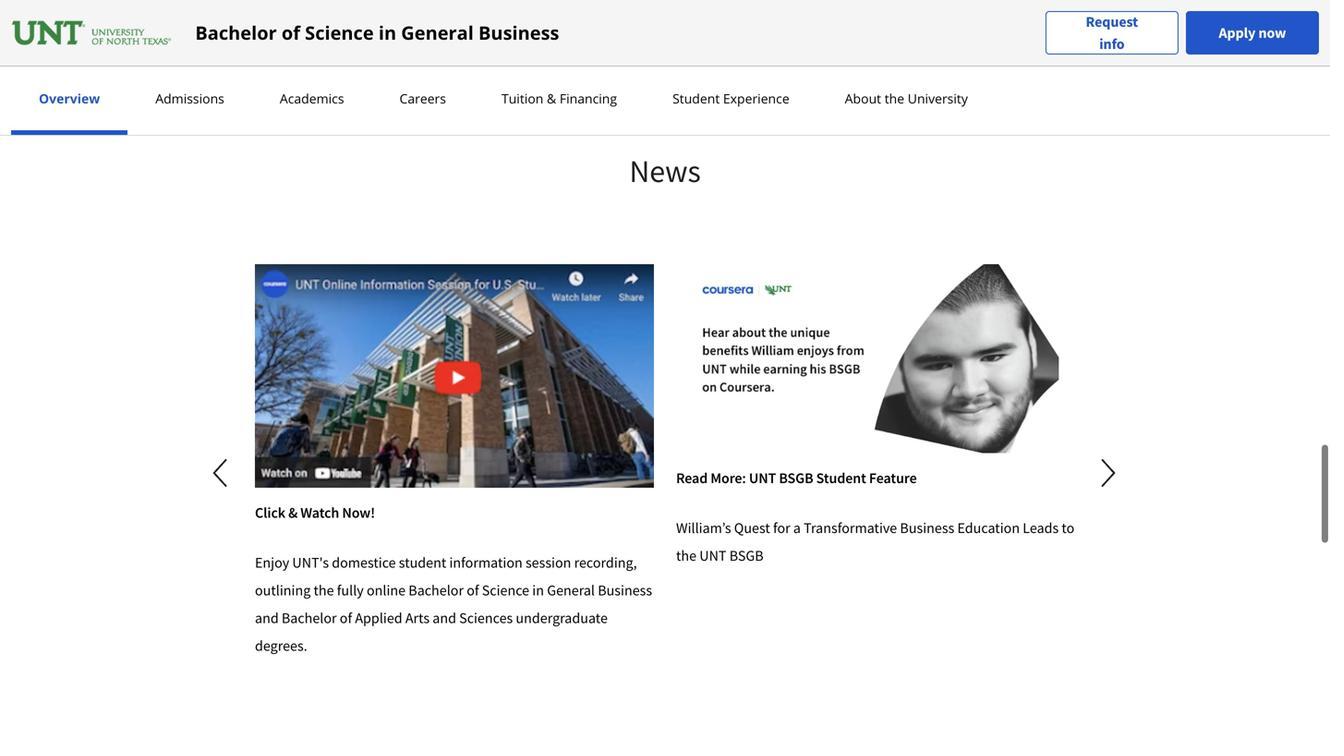 Task type: vqa. For each thing, say whether or not it's contained in the screenshot.
Filter by
no



Task type: locate. For each thing, give the bounding box(es) containing it.
and up degrees.
[[255, 609, 279, 628]]

go to next slide image
[[1088, 451, 1130, 495]]

0 vertical spatial student
[[673, 90, 720, 107]]

1 horizontal spatial &
[[547, 90, 556, 107]]

1 vertical spatial student
[[816, 469, 867, 487]]

bachelor of science in general business
[[195, 20, 559, 45]]

0 horizontal spatial &
[[288, 504, 298, 522]]

business down feature
[[900, 519, 955, 537]]

bachelor
[[195, 20, 277, 45], [409, 581, 464, 600], [282, 609, 337, 628]]

go to previous slide image
[[201, 451, 243, 495], [213, 459, 227, 487]]

read more: unt bsgb student feature link
[[676, 264, 1076, 492]]

careers
[[400, 90, 446, 107]]

1 horizontal spatial bachelor
[[282, 609, 337, 628]]

of down fully
[[340, 609, 352, 628]]

1 horizontal spatial of
[[340, 609, 352, 628]]

the
[[885, 90, 905, 107], [676, 546, 697, 565], [314, 581, 334, 600]]

degrees.
[[255, 637, 307, 655]]

unt down william's
[[700, 546, 727, 565]]

& right tuition at the top
[[547, 90, 556, 107]]

2 vertical spatial the
[[314, 581, 334, 600]]

business inside enjoy unt's domestice student information session recording, outlining the fully online bachelor of science in general business and bachelor of applied arts and sciences undergraduate degrees.
[[598, 581, 652, 600]]

info
[[1100, 35, 1125, 53]]

leads
[[1023, 519, 1059, 537]]

about
[[845, 90, 882, 107]]

tuition & financing
[[502, 90, 617, 107]]

1 vertical spatial bsgb
[[730, 546, 764, 565]]

0 horizontal spatial bsgb
[[730, 546, 764, 565]]

1 horizontal spatial business
[[598, 581, 652, 600]]

1 vertical spatial bachelor
[[409, 581, 464, 600]]

student experience
[[673, 90, 790, 107]]

1 horizontal spatial in
[[532, 581, 544, 600]]

experience
[[723, 90, 790, 107]]

bsgb down quest
[[730, 546, 764, 565]]

1 vertical spatial &
[[288, 504, 298, 522]]

domestice
[[332, 554, 396, 572]]

0 vertical spatial business
[[479, 20, 559, 45]]

& for watch
[[288, 504, 298, 522]]

bachelor down student
[[409, 581, 464, 600]]

1 vertical spatial unt
[[700, 546, 727, 565]]

business
[[479, 20, 559, 45], [900, 519, 955, 537], [598, 581, 652, 600]]

2 vertical spatial business
[[598, 581, 652, 600]]

click & watch now! link
[[255, 264, 654, 527]]

1 horizontal spatial and
[[433, 609, 456, 628]]

bsgb up a
[[779, 469, 814, 487]]

0 vertical spatial general
[[401, 20, 474, 45]]

0 horizontal spatial business
[[479, 20, 559, 45]]

education
[[958, 519, 1020, 537]]

news
[[630, 151, 701, 191]]

in up careers link
[[379, 20, 396, 45]]

0 horizontal spatial science
[[305, 20, 374, 45]]

1 vertical spatial science
[[482, 581, 530, 600]]

william's quest for a transformative business education leads to the unt bsgb
[[676, 519, 1075, 565]]

information
[[449, 554, 523, 572]]

and
[[255, 609, 279, 628], [433, 609, 456, 628]]

business up tuition at the top
[[479, 20, 559, 45]]

the left fully
[[314, 581, 334, 600]]

in
[[379, 20, 396, 45], [532, 581, 544, 600]]

1 vertical spatial general
[[547, 581, 595, 600]]

0 horizontal spatial unt
[[700, 546, 727, 565]]

recording,
[[574, 554, 637, 572]]

0 vertical spatial bsgb
[[779, 469, 814, 487]]

0 vertical spatial unt
[[749, 469, 776, 487]]

general up the careers
[[401, 20, 474, 45]]

student
[[673, 90, 720, 107], [816, 469, 867, 487]]

student left experience
[[673, 90, 720, 107]]

science up academics link
[[305, 20, 374, 45]]

and right arts
[[433, 609, 456, 628]]

0 horizontal spatial of
[[282, 20, 300, 45]]

0 horizontal spatial and
[[255, 609, 279, 628]]

in inside enjoy unt's domestice student information session recording, outlining the fully online bachelor of science in general business and bachelor of applied arts and sciences undergraduate degrees.
[[532, 581, 544, 600]]

1 vertical spatial business
[[900, 519, 955, 537]]

undergraduate
[[516, 609, 608, 628]]

the down william's
[[676, 546, 697, 565]]

the right about
[[885, 90, 905, 107]]

2 horizontal spatial of
[[467, 581, 479, 600]]

1 horizontal spatial unt
[[749, 469, 776, 487]]

of
[[282, 20, 300, 45], [467, 581, 479, 600], [340, 609, 352, 628]]

apply now
[[1219, 24, 1287, 42]]

0 vertical spatial &
[[547, 90, 556, 107]]

general
[[401, 20, 474, 45], [547, 581, 595, 600]]

of down information
[[467, 581, 479, 600]]

1 and from the left
[[255, 609, 279, 628]]

0 vertical spatial in
[[379, 20, 396, 45]]

online
[[367, 581, 406, 600]]

tuition & financing link
[[496, 90, 623, 107]]

for
[[773, 519, 791, 537]]

now!
[[342, 504, 375, 522]]

1 horizontal spatial general
[[547, 581, 595, 600]]

0 horizontal spatial student
[[673, 90, 720, 107]]

general up undergraduate in the bottom of the page
[[547, 581, 595, 600]]

science
[[305, 20, 374, 45], [482, 581, 530, 600]]

about the university link
[[840, 90, 974, 107]]

bachelor up admissions
[[195, 20, 277, 45]]

business down recording,
[[598, 581, 652, 600]]

transformative
[[804, 519, 897, 537]]

business inside 'william's quest for a transformative business education leads to the unt bsgb'
[[900, 519, 955, 537]]

& right "click"
[[288, 504, 298, 522]]

student up the transformative
[[816, 469, 867, 487]]

unt right 'more:'
[[749, 469, 776, 487]]

0 horizontal spatial bachelor
[[195, 20, 277, 45]]

1 vertical spatial the
[[676, 546, 697, 565]]

1 horizontal spatial the
[[676, 546, 697, 565]]

2 horizontal spatial business
[[900, 519, 955, 537]]

of up academics link
[[282, 20, 300, 45]]

1 horizontal spatial science
[[482, 581, 530, 600]]

academics link
[[274, 90, 350, 107]]

bachelor down outlining
[[282, 609, 337, 628]]

read more: unt bsgb student feature image
[[676, 264, 1076, 453]]

arts
[[405, 609, 430, 628]]

enjoy unt's domestice student information session recording, outlining the fully online bachelor of science in general business and bachelor of applied arts and sciences undergraduate degrees.
[[255, 554, 652, 655]]

bsgb
[[779, 469, 814, 487], [730, 546, 764, 565]]

unt
[[749, 469, 776, 487], [700, 546, 727, 565]]

0 horizontal spatial the
[[314, 581, 334, 600]]

unt inside 'william's quest for a transformative business education leads to the unt bsgb'
[[700, 546, 727, 565]]

read
[[676, 469, 708, 487]]

1 vertical spatial in
[[532, 581, 544, 600]]

0 vertical spatial of
[[282, 20, 300, 45]]

enjoy
[[255, 554, 289, 572]]

in down session
[[532, 581, 544, 600]]

2 horizontal spatial the
[[885, 90, 905, 107]]

2 vertical spatial bachelor
[[282, 609, 337, 628]]

science up sciences
[[482, 581, 530, 600]]

&
[[547, 90, 556, 107], [288, 504, 298, 522]]

university of north texas image
[[11, 18, 173, 48]]



Task type: describe. For each thing, give the bounding box(es) containing it.
bsgb inside 'william's quest for a transformative business education leads to the unt bsgb'
[[730, 546, 764, 565]]

click & watch now!
[[255, 504, 375, 522]]

student
[[399, 554, 447, 572]]

1 horizontal spatial bsgb
[[779, 469, 814, 487]]

0 vertical spatial bachelor
[[195, 20, 277, 45]]

fully
[[337, 581, 364, 600]]

request info
[[1086, 12, 1139, 53]]

watch
[[301, 504, 339, 522]]

about the university
[[845, 90, 968, 107]]

overview link
[[33, 90, 106, 107]]

to
[[1062, 519, 1075, 537]]

session
[[526, 554, 571, 572]]

admissions
[[155, 90, 224, 107]]

outlining
[[255, 581, 311, 600]]

sciences
[[459, 609, 513, 628]]

academics
[[280, 90, 344, 107]]

financing
[[560, 90, 617, 107]]

business for general
[[479, 20, 559, 45]]

0 vertical spatial the
[[885, 90, 905, 107]]

2 horizontal spatial bachelor
[[409, 581, 464, 600]]

request
[[1086, 12, 1139, 31]]

the inside 'william's quest for a transformative business education leads to the unt bsgb'
[[676, 546, 697, 565]]

2 vertical spatial of
[[340, 609, 352, 628]]

0 horizontal spatial general
[[401, 20, 474, 45]]

now
[[1259, 24, 1287, 42]]

0 vertical spatial science
[[305, 20, 374, 45]]

overview
[[39, 90, 100, 107]]

& for financing
[[547, 90, 556, 107]]

read more: unt bsgb student feature
[[676, 469, 917, 487]]

science inside enjoy unt's domestice student information session recording, outlining the fully online bachelor of science in general business and bachelor of applied arts and sciences undergraduate degrees.
[[482, 581, 530, 600]]

admissions link
[[150, 90, 230, 107]]

applied
[[355, 609, 403, 628]]

request info button
[[1046, 11, 1179, 55]]

0 horizontal spatial in
[[379, 20, 396, 45]]

unt's
[[292, 554, 329, 572]]

quest
[[734, 519, 770, 537]]

student experience link
[[667, 90, 795, 107]]

1 horizontal spatial student
[[816, 469, 867, 487]]

click
[[255, 504, 286, 522]]

the inside enjoy unt's domestice student information session recording, outlining the fully online bachelor of science in general business and bachelor of applied arts and sciences undergraduate degrees.
[[314, 581, 334, 600]]

general inside enjoy unt's domestice student information session recording, outlining the fully online bachelor of science in general business and bachelor of applied arts and sciences undergraduate degrees.
[[547, 581, 595, 600]]

william's
[[676, 519, 731, 537]]

careers link
[[394, 90, 452, 107]]

apply
[[1219, 24, 1256, 42]]

1 vertical spatial of
[[467, 581, 479, 600]]

a
[[794, 519, 801, 537]]

business for transformative
[[900, 519, 955, 537]]

click & watch now! image
[[255, 264, 654, 488]]

apply now button
[[1186, 11, 1319, 55]]

2 and from the left
[[433, 609, 456, 628]]

university
[[908, 90, 968, 107]]

feature
[[869, 469, 917, 487]]

more:
[[711, 469, 746, 487]]

tuition
[[502, 90, 544, 107]]



